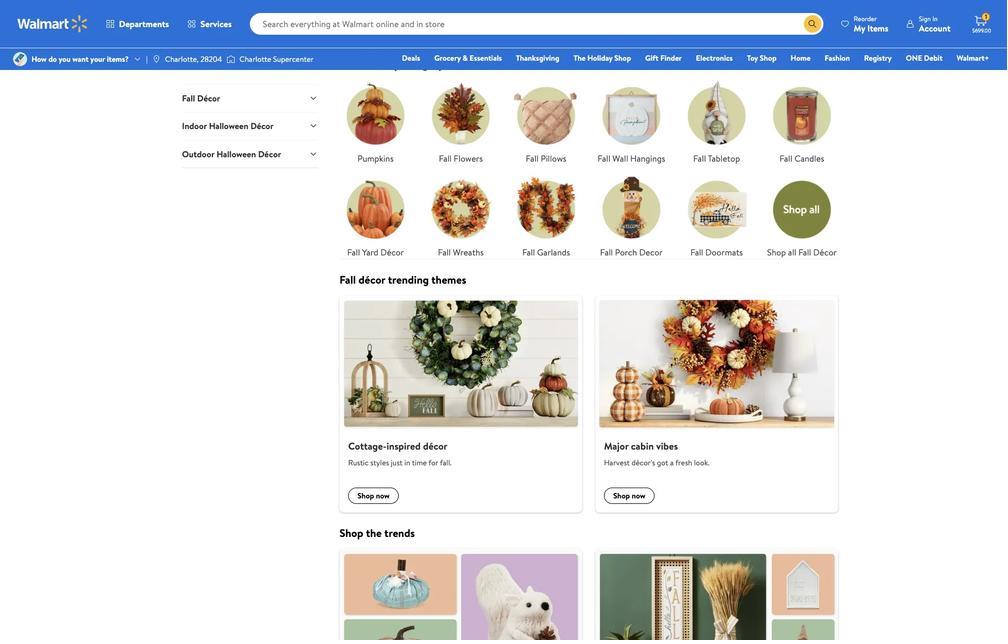 Task type: describe. For each thing, give the bounding box(es) containing it.
fall wreaths
[[438, 246, 484, 258]]

charlotte,
[[165, 54, 199, 65]]

$699.00
[[972, 27, 991, 34]]

fall.
[[440, 458, 452, 469]]

fashion link
[[820, 52, 855, 64]]

28204
[[200, 54, 222, 65]]

registry link
[[859, 52, 897, 64]]

fall for fall doormats
[[690, 246, 703, 258]]

fall tabletop link
[[681, 80, 753, 165]]

halloween for outdoor
[[217, 148, 256, 160]]

gift finder link
[[640, 52, 687, 64]]

your
[[90, 54, 105, 65]]

walmart+
[[957, 53, 989, 64]]

for
[[429, 458, 438, 469]]

category
[[402, 57, 444, 72]]

 image for charlotte supercenter
[[226, 54, 235, 65]]

see
[[812, 60, 824, 71]]

look.
[[694, 458, 710, 469]]

in
[[404, 458, 410, 469]]

see less
[[812, 60, 838, 71]]

cottage-inspired décor rustic styles just in time for fall.
[[348, 440, 452, 469]]

pumpkins link
[[339, 80, 412, 165]]

the
[[574, 53, 586, 64]]

1 $699.00
[[972, 12, 991, 34]]

fall garlands
[[522, 246, 570, 258]]

fall decor by category
[[339, 57, 444, 72]]

décor inside 'fall décor' dropdown button
[[197, 92, 220, 104]]

services
[[200, 18, 232, 30]]

thanksgiving
[[516, 53, 559, 64]]

|
[[146, 54, 148, 65]]

fall décor
[[182, 92, 220, 104]]

shop now for major
[[613, 491, 645, 502]]

charlotte
[[239, 54, 271, 65]]

cabin
[[631, 440, 654, 454]]

fall for fall porch decor
[[600, 246, 613, 258]]

2 list item from the left
[[589, 550, 845, 641]]

fall for fall décor
[[182, 92, 195, 104]]

fall porch decor link
[[595, 174, 668, 259]]

holiday
[[587, 53, 613, 64]]

list containing pumpkins
[[333, 71, 845, 259]]

porch
[[615, 246, 637, 258]]

fall candles
[[780, 152, 824, 164]]

1
[[985, 12, 987, 21]]

gift finder
[[645, 53, 682, 64]]

toy shop
[[747, 53, 777, 64]]

do
[[48, 54, 57, 65]]

now for cabin
[[632, 491, 645, 502]]

fall décor trending themes
[[339, 273, 466, 287]]

fall doormats
[[690, 246, 743, 258]]

you
[[59, 54, 71, 65]]

pillows
[[541, 152, 566, 164]]

trends
[[384, 526, 415, 541]]

outdoor halloween décor button
[[182, 140, 318, 168]]

charlotte, 28204
[[165, 54, 222, 65]]

how
[[32, 54, 47, 65]]

pumpkins
[[358, 152, 394, 164]]

services button
[[178, 11, 241, 37]]

departments button
[[97, 11, 178, 37]]

gift
[[645, 53, 659, 64]]

fall for fall decor by category
[[339, 57, 356, 72]]

fall for fall yard décor
[[347, 246, 360, 258]]

fall yard décor
[[347, 246, 404, 258]]

shop right holiday
[[614, 53, 631, 64]]

fall for fall garlands
[[522, 246, 535, 258]]

décor up fall décor
[[182, 57, 211, 72]]

one debit link
[[901, 52, 948, 64]]

now for inspired
[[376, 491, 390, 502]]

fall for fall wreaths
[[438, 246, 451, 258]]

fall wall hangings
[[598, 152, 665, 164]]

trending
[[388, 273, 429, 287]]

tabletop
[[708, 152, 740, 164]]

fall for fall flowers
[[439, 152, 452, 164]]

registry
[[864, 53, 892, 64]]

major cabin vibes harvest décor's got a fresh look.
[[604, 440, 710, 469]]

fall for fall tabletop
[[693, 152, 706, 164]]

shop inside cottage-inspired décor list item
[[357, 491, 374, 502]]

fall pillows link
[[510, 80, 582, 165]]

Search search field
[[250, 13, 823, 35]]

walmart+ link
[[952, 52, 994, 64]]

fall flowers link
[[425, 80, 497, 165]]

shop now for cottage-
[[357, 491, 390, 502]]

electronics link
[[691, 52, 738, 64]]

fall décor button
[[182, 84, 318, 112]]

fall for fall wall hangings
[[598, 152, 610, 164]]



Task type: vqa. For each thing, say whether or not it's contained in the screenshot.
Also
no



Task type: locate. For each thing, give the bounding box(es) containing it.
fall left porch
[[600, 246, 613, 258]]

harvest
[[604, 458, 630, 469]]

rustic
[[348, 458, 369, 469]]

deals link
[[397, 52, 425, 64]]

supercenter
[[273, 54, 314, 65]]

décor inside indoor halloween décor dropdown button
[[251, 120, 274, 132]]

shop right toy
[[760, 53, 777, 64]]

fall for fall candles
[[780, 152, 792, 164]]

2 vertical spatial list
[[333, 550, 845, 641]]

shop now inside the major cabin vibes list item
[[613, 491, 645, 502]]

thanksgiving link
[[511, 52, 564, 64]]

the holiday shop link
[[569, 52, 636, 64]]

grocery & essentials
[[434, 53, 502, 64]]

toy
[[747, 53, 758, 64]]

 image
[[152, 55, 161, 64]]

shop now down styles
[[357, 491, 390, 502]]

2 list from the top
[[333, 296, 845, 513]]

home
[[791, 53, 811, 64]]

0 horizontal spatial  image
[[13, 52, 27, 66]]

fall left candles at the top right of page
[[780, 152, 792, 164]]

departments
[[119, 18, 169, 30]]

shop left the
[[339, 526, 363, 541]]

fall yard décor link
[[339, 174, 412, 259]]

shop down rustic
[[357, 491, 374, 502]]

 image
[[13, 52, 27, 66], [226, 54, 235, 65]]

fall left garlands
[[522, 246, 535, 258]]

fall left flowers
[[439, 152, 452, 164]]

décor up outdoor halloween décor dropdown button
[[251, 120, 274, 132]]

1 list item from the left
[[333, 550, 589, 641]]

décor up for
[[423, 440, 447, 454]]

garlands
[[537, 246, 570, 258]]

the holiday shop
[[574, 53, 631, 64]]

fall candles link
[[766, 80, 838, 165]]

 image left how
[[13, 52, 27, 66]]

now inside the major cabin vibes list item
[[632, 491, 645, 502]]

list containing cottage-inspired décor
[[333, 296, 845, 513]]

fall left 'doormats'
[[690, 246, 703, 258]]

décor up indoor
[[197, 92, 220, 104]]

fall for fall pillows
[[526, 152, 539, 164]]

styles
[[370, 458, 389, 469]]

fall porch decor
[[600, 246, 663, 258]]

doormats
[[705, 246, 743, 258]]

cottage-inspired décor list item
[[333, 296, 589, 513]]

fall up indoor
[[182, 92, 195, 104]]

indoor
[[182, 120, 207, 132]]

shop left all
[[767, 246, 786, 258]]

now inside cottage-inspired décor list item
[[376, 491, 390, 502]]

 image for how do you want your items?
[[13, 52, 27, 66]]

fall wreaths link
[[425, 174, 497, 259]]

toy shop link
[[742, 52, 781, 64]]

décor
[[182, 57, 211, 72], [197, 92, 220, 104], [251, 120, 274, 132], [258, 148, 281, 160], [380, 246, 404, 258], [813, 246, 837, 258]]

candles
[[794, 152, 824, 164]]

2 shop now from the left
[[613, 491, 645, 502]]

0 horizontal spatial now
[[376, 491, 390, 502]]

sign in account
[[919, 14, 951, 34]]

grocery & essentials link
[[429, 52, 507, 64]]

indoor halloween décor
[[182, 120, 274, 132]]

all
[[788, 246, 796, 258]]

0 vertical spatial décor
[[358, 273, 385, 287]]

one debit
[[906, 53, 943, 64]]

1 horizontal spatial  image
[[226, 54, 235, 65]]

décor down yard
[[358, 273, 385, 287]]

decor
[[358, 57, 385, 72]]

by
[[388, 57, 399, 72]]

décor inside outdoor halloween décor dropdown button
[[258, 148, 281, 160]]

1 vertical spatial halloween
[[217, 148, 256, 160]]

fall left pillows
[[526, 152, 539, 164]]

fall pillows
[[526, 152, 566, 164]]

items?
[[107, 54, 129, 65]]

3 list from the top
[[333, 550, 845, 641]]

essentials
[[470, 53, 502, 64]]

search icon image
[[808, 20, 817, 28]]

fall tabletop
[[693, 152, 740, 164]]

wall
[[613, 152, 628, 164]]

list for shop the trends
[[333, 550, 845, 641]]

shop the trends
[[339, 526, 415, 541]]

fall for fall décor trending themes
[[339, 273, 356, 287]]

halloween for indoor
[[209, 120, 248, 132]]

now
[[376, 491, 390, 502], [632, 491, 645, 502]]

1 horizontal spatial now
[[632, 491, 645, 502]]

charlotte supercenter
[[239, 54, 314, 65]]

cottage-
[[348, 440, 387, 454]]

electronics
[[696, 53, 733, 64]]

walmart image
[[17, 15, 88, 33]]

outdoor
[[182, 148, 214, 160]]

0 horizontal spatial shop now
[[357, 491, 390, 502]]

fall inside dropdown button
[[182, 92, 195, 104]]

shop down harvest
[[613, 491, 630, 502]]

fall down "fall yard décor"
[[339, 273, 356, 287]]

themes
[[431, 273, 466, 287]]

1 list from the top
[[333, 71, 845, 259]]

décor inside cottage-inspired décor rustic styles just in time for fall.
[[423, 440, 447, 454]]

shop inside the major cabin vibes list item
[[613, 491, 630, 502]]

shop all fall décor link
[[766, 174, 838, 259]]

grocery
[[434, 53, 461, 64]]

2 now from the left
[[632, 491, 645, 502]]

in
[[933, 14, 938, 23]]

décor right yard
[[380, 246, 404, 258]]

0 vertical spatial list
[[333, 71, 845, 259]]

finder
[[660, 53, 682, 64]]

now down styles
[[376, 491, 390, 502]]

1 horizontal spatial shop now
[[613, 491, 645, 502]]

how do you want your items?
[[32, 54, 129, 65]]

1 shop now from the left
[[357, 491, 390, 502]]

sign
[[919, 14, 931, 23]]

fall left yard
[[347, 246, 360, 258]]

fall wall hangings link
[[595, 80, 668, 165]]

fall left tabletop
[[693, 152, 706, 164]]

décor's
[[632, 458, 655, 469]]

flowers
[[454, 152, 483, 164]]

&
[[463, 53, 468, 64]]

items
[[867, 22, 889, 34]]

1 vertical spatial décor
[[423, 440, 447, 454]]

major cabin vibes list item
[[589, 296, 845, 513]]

halloween
[[209, 120, 248, 132], [217, 148, 256, 160]]

list
[[333, 71, 845, 259], [333, 296, 845, 513], [333, 550, 845, 641]]

Walmart Site-Wide search field
[[250, 13, 823, 35]]

halloween down indoor halloween décor
[[217, 148, 256, 160]]

wreaths
[[453, 246, 484, 258]]

fall left decor
[[339, 57, 356, 72]]

 image right 28204
[[226, 54, 235, 65]]

deals
[[402, 53, 420, 64]]

1 vertical spatial list
[[333, 296, 845, 513]]

0 horizontal spatial décor
[[358, 273, 385, 287]]

1 now from the left
[[376, 491, 390, 502]]

debit
[[924, 53, 943, 64]]

fall flowers
[[439, 152, 483, 164]]

décor down indoor halloween décor dropdown button
[[258, 148, 281, 160]]

indoor halloween décor button
[[182, 112, 318, 140]]

décor right all
[[813, 246, 837, 258]]

list item
[[333, 550, 589, 641], [589, 550, 845, 641]]

décor inside "fall yard décor" link
[[380, 246, 404, 258]]

yard
[[362, 246, 378, 258]]

list for fall décor trending themes
[[333, 296, 845, 513]]

fall left wreaths
[[438, 246, 451, 258]]

1 horizontal spatial décor
[[423, 440, 447, 454]]

fresh
[[675, 458, 692, 469]]

décor inside shop all fall décor link
[[813, 246, 837, 258]]

one
[[906, 53, 922, 64]]

the
[[366, 526, 382, 541]]

see less button
[[812, 60, 838, 71]]

inspired
[[387, 440, 421, 454]]

fall right all
[[798, 246, 811, 258]]

reorder
[[854, 14, 877, 23]]

want
[[72, 54, 89, 65]]

fall left wall at top
[[598, 152, 610, 164]]

shop now down harvest
[[613, 491, 645, 502]]

now down the décor's
[[632, 491, 645, 502]]

shop now inside cottage-inspired décor list item
[[357, 491, 390, 502]]

shop now
[[357, 491, 390, 502], [613, 491, 645, 502]]

a
[[670, 458, 674, 469]]

vibes
[[656, 440, 678, 454]]

halloween up outdoor halloween décor
[[209, 120, 248, 132]]

shop all fall décor
[[767, 246, 837, 258]]

0 vertical spatial halloween
[[209, 120, 248, 132]]



